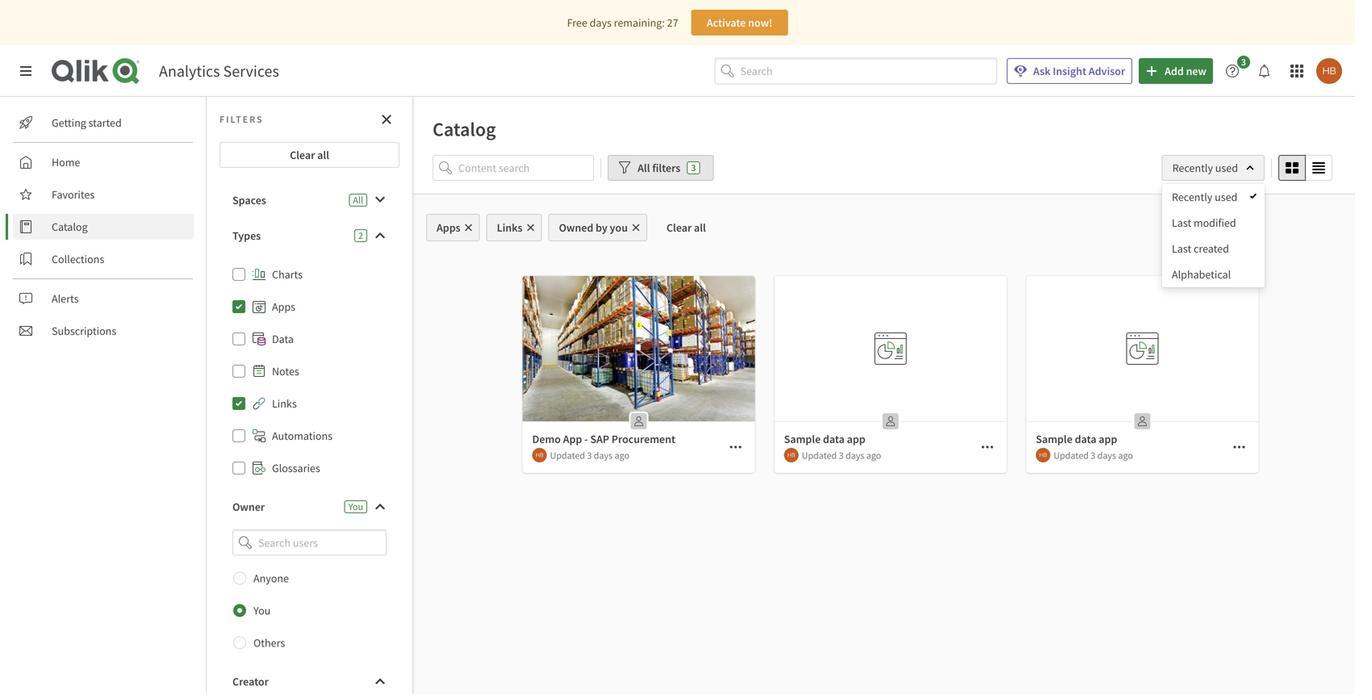 Task type: locate. For each thing, give the bounding box(es) containing it.
free
[[567, 15, 587, 30]]

1 vertical spatial all
[[694, 220, 706, 235]]

2 used from the top
[[1215, 190, 1237, 204]]

recently inside field
[[1172, 161, 1213, 175]]

sample data app for second howard brown icon from right
[[784, 432, 866, 446]]

last inside 'option'
[[1172, 241, 1191, 256]]

data
[[823, 432, 845, 446], [1075, 432, 1096, 446]]

updated
[[550, 449, 585, 461], [802, 449, 837, 461], [1054, 449, 1089, 461]]

ago for personal element for first howard brown element from left
[[615, 449, 629, 461]]

1 horizontal spatial catalog
[[433, 117, 496, 141]]

recently used up last modified
[[1172, 190, 1237, 204]]

1 horizontal spatial sample data app
[[1036, 432, 1117, 446]]

charts
[[272, 267, 303, 282]]

recently up last modified
[[1172, 190, 1212, 204]]

0 horizontal spatial personal element
[[626, 408, 652, 434]]

0 vertical spatial catalog
[[433, 117, 496, 141]]

1 horizontal spatial data
[[1075, 432, 1096, 446]]

0 horizontal spatial catalog
[[52, 220, 88, 234]]

data for first howard brown icon from right
[[1075, 432, 1096, 446]]

0 vertical spatial used
[[1215, 161, 1238, 175]]

app
[[847, 432, 866, 446], [1099, 432, 1117, 446]]

1 horizontal spatial all
[[694, 220, 706, 235]]

catalog
[[433, 117, 496, 141], [52, 220, 88, 234]]

1 sample from the left
[[784, 432, 821, 446]]

1 horizontal spatial sample
[[1036, 432, 1073, 446]]

last created
[[1172, 241, 1229, 256]]

home link
[[13, 149, 194, 175]]

2 horizontal spatial howard brown element
[[1036, 448, 1050, 462]]

2 personal element from the left
[[878, 408, 903, 434]]

creator
[[232, 674, 269, 689]]

0 horizontal spatial howard brown element
[[532, 448, 547, 462]]

list box
[[1162, 184, 1265, 287]]

2 horizontal spatial ago
[[1118, 449, 1133, 461]]

getting
[[52, 115, 86, 130]]

1 vertical spatial last
[[1172, 241, 1191, 256]]

1 horizontal spatial clear all button
[[654, 214, 719, 241]]

3 for second howard brown icon from right
[[839, 449, 844, 461]]

3 updated from the left
[[1054, 449, 1089, 461]]

1 used from the top
[[1215, 161, 1238, 175]]

types
[[232, 228, 261, 243]]

3 howard brown element from the left
[[1036, 448, 1050, 462]]

started
[[88, 115, 122, 130]]

clear
[[290, 148, 315, 162], [666, 220, 692, 235]]

1 horizontal spatial howard brown image
[[1036, 448, 1050, 462]]

updated for second howard brown element from the right
[[802, 449, 837, 461]]

0 horizontal spatial data
[[823, 432, 845, 446]]

owned by you
[[559, 220, 628, 235]]

subscriptions link
[[13, 318, 194, 344]]

sample for first howard brown icon from right
[[1036, 432, 1073, 446]]

services
[[223, 61, 279, 81]]

links right apps button
[[497, 220, 523, 235]]

ask insight advisor button
[[1007, 58, 1132, 84]]

close sidebar menu image
[[19, 65, 32, 77]]

used up recently used option at the right of page
[[1215, 161, 1238, 175]]

ask
[[1033, 64, 1051, 78]]

updated 3 days ago for personal element for first howard brown element from left
[[550, 449, 629, 461]]

1 vertical spatial you
[[253, 603, 271, 618]]

2 updated from the left
[[802, 449, 837, 461]]

links inside button
[[497, 220, 523, 235]]

sap
[[590, 432, 609, 446]]

last inside option
[[1172, 215, 1191, 230]]

app for second howard brown element from the right
[[847, 432, 866, 446]]

3 for first howard brown icon from right
[[1091, 449, 1095, 461]]

0 horizontal spatial sample
[[784, 432, 821, 446]]

personal element for 1st howard brown element from right
[[1129, 408, 1155, 434]]

1 last from the top
[[1172, 215, 1191, 230]]

0 vertical spatial recently used
[[1172, 161, 1238, 175]]

0 vertical spatial last
[[1172, 215, 1191, 230]]

1 horizontal spatial updated 3 days ago
[[802, 449, 881, 461]]

recently used up recently used option at the right of page
[[1172, 161, 1238, 175]]

howard brown element
[[532, 448, 547, 462], [784, 448, 799, 462], [1036, 448, 1050, 462]]

free days remaining: 27
[[567, 15, 678, 30]]

0 horizontal spatial apps
[[272, 299, 295, 314]]

getting started
[[52, 115, 122, 130]]

0 horizontal spatial updated 3 days ago
[[550, 449, 629, 461]]

1 horizontal spatial apps
[[437, 220, 460, 235]]

0 vertical spatial clear all
[[290, 148, 329, 162]]

catalog up content search text field
[[433, 117, 496, 141]]

0 horizontal spatial clear all button
[[220, 142, 399, 168]]

home
[[52, 155, 80, 169]]

clear all for bottom clear all button
[[666, 220, 706, 235]]

recently inside option
[[1172, 190, 1212, 204]]

recently for recently used option at the right of page
[[1172, 190, 1212, 204]]

used
[[1215, 161, 1238, 175], [1215, 190, 1237, 204]]

0 vertical spatial links
[[497, 220, 523, 235]]

sample data app
[[784, 432, 866, 446], [1036, 432, 1117, 446]]

1 ago from the left
[[615, 449, 629, 461]]

1 horizontal spatial links
[[497, 220, 523, 235]]

recently for recently used field
[[1172, 161, 1213, 175]]

recently used for recently used field
[[1172, 161, 1238, 175]]

links
[[497, 220, 523, 235], [272, 396, 297, 411]]

1 horizontal spatial personal element
[[878, 408, 903, 434]]

recently used for recently used option at the right of page
[[1172, 190, 1237, 204]]

all for the leftmost clear all button
[[317, 148, 329, 162]]

apps button
[[426, 214, 480, 241]]

0 horizontal spatial all
[[317, 148, 329, 162]]

demo
[[532, 432, 561, 446]]

catalog inside navigation pane element
[[52, 220, 88, 234]]

2 horizontal spatial personal element
[[1129, 408, 1155, 434]]

clear all button
[[220, 142, 399, 168], [654, 214, 719, 241]]

0 horizontal spatial ago
[[615, 449, 629, 461]]

you
[[348, 500, 363, 513], [253, 603, 271, 618]]

you inside owner option group
[[253, 603, 271, 618]]

advisor
[[1089, 64, 1125, 78]]

links down notes
[[272, 396, 297, 411]]

used inside field
[[1215, 161, 1238, 175]]

howard brown image
[[784, 448, 799, 462], [1036, 448, 1050, 462]]

activate now!
[[707, 15, 773, 30]]

27
[[667, 15, 678, 30]]

ago
[[615, 449, 629, 461], [866, 449, 881, 461], [1118, 449, 1133, 461]]

2 app from the left
[[1099, 432, 1117, 446]]

alphabetical option
[[1162, 261, 1265, 287]]

owned
[[559, 220, 593, 235]]

catalog down favorites
[[52, 220, 88, 234]]

personal element for first howard brown element from left
[[626, 408, 652, 434]]

0 horizontal spatial clear all
[[290, 148, 329, 162]]

0 horizontal spatial you
[[253, 603, 271, 618]]

recently used inside option
[[1172, 190, 1237, 204]]

Recently used field
[[1162, 155, 1265, 181]]

days for second howard brown icon from right
[[846, 449, 864, 461]]

last for last created
[[1172, 241, 1191, 256]]

subscriptions
[[52, 324, 116, 338]]

used inside option
[[1215, 190, 1237, 204]]

alerts
[[52, 291, 79, 306]]

last up last created
[[1172, 215, 1191, 230]]

1 vertical spatial clear
[[666, 220, 692, 235]]

2 updated 3 days ago from the left
[[802, 449, 881, 461]]

apps inside button
[[437, 220, 460, 235]]

3 ago from the left
[[1118, 449, 1133, 461]]

collections
[[52, 252, 104, 266]]

sample
[[784, 432, 821, 446], [1036, 432, 1073, 446]]

1 horizontal spatial howard brown element
[[784, 448, 799, 462]]

1 data from the left
[[823, 432, 845, 446]]

you
[[610, 220, 628, 235]]

apps up data
[[272, 299, 295, 314]]

personal element
[[626, 408, 652, 434], [878, 408, 903, 434], [1129, 408, 1155, 434]]

0 horizontal spatial howard brown image
[[784, 448, 799, 462]]

0 horizontal spatial links
[[272, 396, 297, 411]]

1 personal element from the left
[[626, 408, 652, 434]]

last left "created" at the top
[[1172, 241, 1191, 256]]

0 vertical spatial clear
[[290, 148, 315, 162]]

1 horizontal spatial ago
[[866, 449, 881, 461]]

used up "modified"
[[1215, 190, 1237, 204]]

2 horizontal spatial updated
[[1054, 449, 1089, 461]]

1 vertical spatial recently used
[[1172, 190, 1237, 204]]

1 vertical spatial catalog
[[52, 220, 88, 234]]

1 app from the left
[[847, 432, 866, 446]]

1 updated 3 days ago from the left
[[550, 449, 629, 461]]

updated 3 days ago
[[550, 449, 629, 461], [802, 449, 881, 461], [1054, 449, 1133, 461]]

all filters
[[638, 161, 680, 175]]

0 vertical spatial recently
[[1172, 161, 1213, 175]]

1 horizontal spatial app
[[1099, 432, 1117, 446]]

Content search text field
[[458, 155, 594, 181]]

1 vertical spatial apps
[[272, 299, 295, 314]]

1 updated from the left
[[550, 449, 585, 461]]

0 vertical spatial clear all button
[[220, 142, 399, 168]]

list box containing recently used
[[1162, 184, 1265, 287]]

0 vertical spatial apps
[[437, 220, 460, 235]]

2 horizontal spatial updated 3 days ago
[[1054, 449, 1133, 461]]

2 ago from the left
[[866, 449, 881, 461]]

apps
[[437, 220, 460, 235], [272, 299, 295, 314]]

ask insight advisor
[[1033, 64, 1125, 78]]

1 vertical spatial clear all
[[666, 220, 706, 235]]

1 horizontal spatial clear all
[[666, 220, 706, 235]]

filters
[[652, 161, 680, 175]]

1 sample data app from the left
[[784, 432, 866, 446]]

recently used inside field
[[1172, 161, 1238, 175]]

3 updated 3 days ago from the left
[[1054, 449, 1133, 461]]

navigation pane element
[[0, 103, 206, 350]]

2 recently from the top
[[1172, 190, 1212, 204]]

0 horizontal spatial clear
[[290, 148, 315, 162]]

automations
[[272, 429, 333, 443]]

filters
[[220, 113, 264, 125]]

others
[[253, 636, 285, 650]]

2 sample data app from the left
[[1036, 432, 1117, 446]]

apps left 'links' button
[[437, 220, 460, 235]]

catalog link
[[13, 214, 194, 240]]

ago for personal element associated with 1st howard brown element from right
[[1118, 449, 1133, 461]]

0 horizontal spatial app
[[847, 432, 866, 446]]

1 recently from the top
[[1172, 161, 1213, 175]]

days for howard brown image
[[594, 449, 613, 461]]

personal element for second howard brown element from the right
[[878, 408, 903, 434]]

1 vertical spatial used
[[1215, 190, 1237, 204]]

1 vertical spatial links
[[272, 396, 297, 411]]

2 recently used from the top
[[1172, 190, 1237, 204]]

2
[[358, 229, 363, 242]]

0 vertical spatial all
[[317, 148, 329, 162]]

recently used
[[1172, 161, 1238, 175], [1172, 190, 1237, 204]]

glossaries
[[272, 461, 320, 475]]

2 data from the left
[[1075, 432, 1096, 446]]

2 howard brown element from the left
[[784, 448, 799, 462]]

3 personal element from the left
[[1129, 408, 1155, 434]]

3
[[691, 161, 696, 174], [587, 449, 592, 461], [839, 449, 844, 461], [1091, 449, 1095, 461]]

all
[[317, 148, 329, 162], [694, 220, 706, 235]]

app for 1st howard brown element from right
[[1099, 432, 1117, 446]]

last
[[1172, 215, 1191, 230], [1172, 241, 1191, 256]]

recently
[[1172, 161, 1213, 175], [1172, 190, 1212, 204]]

0 horizontal spatial sample data app
[[784, 432, 866, 446]]

1 recently used from the top
[[1172, 161, 1238, 175]]

1 howard brown image from the left
[[784, 448, 799, 462]]

1 vertical spatial recently
[[1172, 190, 1212, 204]]

recently up recently used option at the right of page
[[1172, 161, 1213, 175]]

procurement
[[612, 432, 675, 446]]

0 horizontal spatial updated
[[550, 449, 585, 461]]

2 sample from the left
[[1036, 432, 1073, 446]]

clear all
[[290, 148, 329, 162], [666, 220, 706, 235]]

0 vertical spatial you
[[348, 500, 363, 513]]

days
[[590, 15, 612, 30], [594, 449, 613, 461], [846, 449, 864, 461], [1097, 449, 1116, 461]]

1 horizontal spatial updated
[[802, 449, 837, 461]]

sample data app for first howard brown icon from right
[[1036, 432, 1117, 446]]

2 last from the top
[[1172, 241, 1191, 256]]



Task type: vqa. For each thing, say whether or not it's contained in the screenshot.
the Links inside the "Links" button
yes



Task type: describe. For each thing, give the bounding box(es) containing it.
all for bottom clear all button
[[694, 220, 706, 235]]

getting started link
[[13, 110, 194, 136]]

notes
[[272, 364, 299, 378]]

qlik sense app image
[[523, 276, 755, 421]]

-
[[584, 432, 588, 446]]

updated for 1st howard brown element from right
[[1054, 449, 1089, 461]]

owner option group
[[220, 562, 399, 659]]

analytics
[[159, 61, 220, 81]]

used for recently used option at the right of page
[[1215, 190, 1237, 204]]

1 horizontal spatial you
[[348, 500, 363, 513]]

all
[[638, 161, 650, 175]]

sample for second howard brown icon from right
[[784, 432, 821, 446]]

owned by you button
[[548, 214, 647, 241]]

3 for howard brown image
[[587, 449, 592, 461]]

clear all for the leftmost clear all button
[[290, 148, 329, 162]]

3 inside the filters region
[[691, 161, 696, 174]]

days for first howard brown icon from right
[[1097, 449, 1116, 461]]

last modified
[[1172, 215, 1236, 230]]

favorites link
[[13, 182, 194, 207]]

owner
[[232, 500, 265, 514]]

list box inside the filters region
[[1162, 184, 1265, 287]]

created
[[1194, 241, 1229, 256]]

activate now! link
[[691, 10, 788, 36]]

favorites
[[52, 187, 95, 202]]

Search text field
[[740, 58, 997, 84]]

searchbar element
[[714, 58, 997, 84]]

2 howard brown image from the left
[[1036, 448, 1050, 462]]

used for recently used field
[[1215, 161, 1238, 175]]

creator button
[[220, 669, 399, 694]]

1 howard brown element from the left
[[532, 448, 547, 462]]

alerts link
[[13, 286, 194, 312]]

ago for personal element associated with second howard brown element from the right
[[866, 449, 881, 461]]

collections link
[[13, 246, 194, 272]]

1 vertical spatial clear all button
[[654, 214, 719, 241]]

insight
[[1053, 64, 1086, 78]]

last modified option
[[1162, 210, 1265, 236]]

anyone
[[253, 571, 289, 586]]

modified
[[1194, 215, 1236, 230]]

recently used option
[[1162, 184, 1265, 210]]

now!
[[748, 15, 773, 30]]

alphabetical
[[1172, 267, 1231, 282]]

remaining:
[[614, 15, 665, 30]]

updated 3 days ago for personal element associated with second howard brown element from the right
[[802, 449, 881, 461]]

data for second howard brown icon from right
[[823, 432, 845, 446]]

switch view group
[[1278, 155, 1332, 181]]

links button
[[486, 214, 542, 241]]

data
[[272, 332, 294, 346]]

analytics services
[[159, 61, 279, 81]]

analytics services element
[[159, 61, 279, 81]]

app
[[563, 432, 582, 446]]

activate
[[707, 15, 746, 30]]

1 horizontal spatial clear
[[666, 220, 692, 235]]

filters region
[[0, 0, 1355, 694]]

demo app - sap procurement
[[532, 432, 675, 446]]

by
[[596, 220, 607, 235]]

updated 3 days ago for personal element associated with 1st howard brown element from right
[[1054, 449, 1133, 461]]

last for last modified
[[1172, 215, 1191, 230]]

last created option
[[1162, 236, 1265, 261]]

updated for first howard brown element from left
[[550, 449, 585, 461]]

howard brown image
[[532, 448, 547, 462]]



